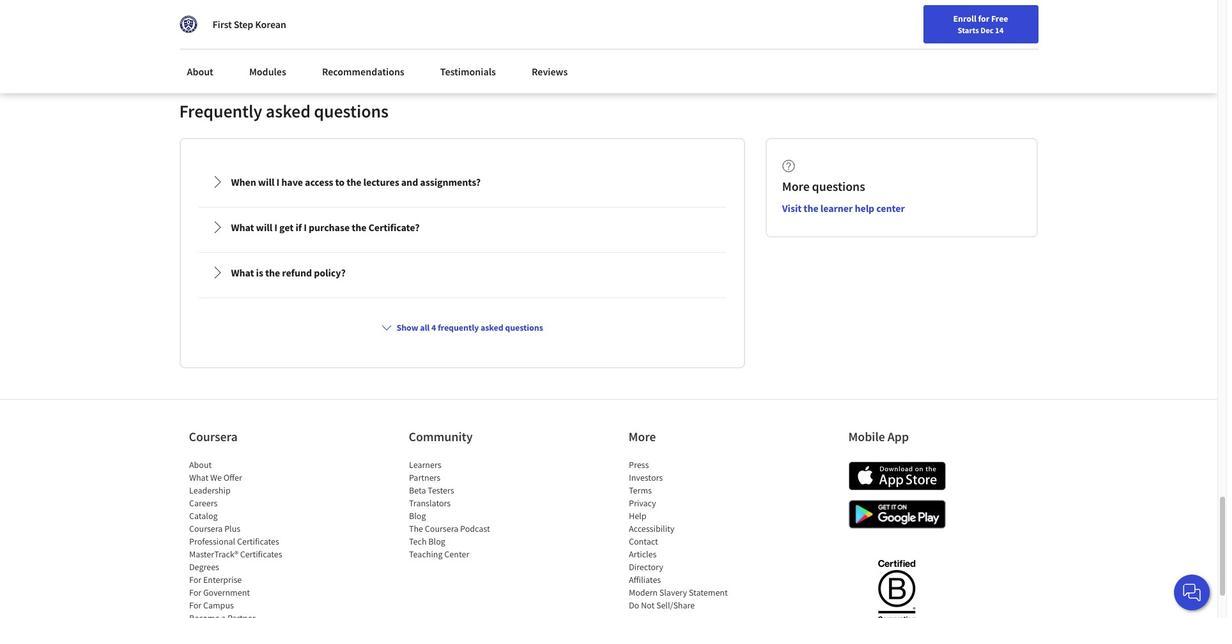 Task type: locate. For each thing, give the bounding box(es) containing it.
sell/share
[[656, 601, 695, 612]]

0 vertical spatial what
[[231, 221, 254, 234]]

coursera
[[189, 429, 238, 445], [189, 524, 222, 535], [425, 524, 458, 535]]

blog link
[[409, 511, 426, 523]]

0 horizontal spatial asked
[[266, 100, 311, 123]]

for
[[189, 6, 203, 19], [189, 575, 201, 586], [189, 588, 201, 599], [189, 601, 201, 612]]

2 vertical spatial what
[[189, 473, 208, 484]]

center
[[444, 549, 469, 561]]

beta
[[409, 485, 426, 497]]

coursera up tech blog link
[[425, 524, 458, 535]]

beta testers link
[[409, 485, 454, 497]]

1 horizontal spatial blog
[[428, 537, 445, 548]]

terms link
[[629, 485, 652, 497]]

i inside when will i have access to the lectures and assignments? dropdown button
[[276, 176, 280, 189]]

about link up what we offer link at bottom
[[189, 460, 211, 471]]

will
[[258, 176, 275, 189], [256, 221, 272, 234]]

what left is
[[231, 267, 254, 280]]

more for more questions
[[782, 179, 810, 195]]

i left the have
[[276, 176, 280, 189]]

what inside what will i get if i purchase the certificate? dropdown button
[[231, 221, 254, 234]]

3 for from the top
[[189, 588, 201, 599]]

the
[[347, 176, 361, 189], [804, 202, 819, 215], [352, 221, 367, 234], [265, 267, 280, 280]]

testimonials
[[440, 65, 496, 78]]

yonsei university image
[[179, 15, 197, 33]]

1 vertical spatial more
[[629, 429, 656, 445]]

1 horizontal spatial asked
[[481, 322, 504, 334]]

blog up the
[[409, 511, 426, 523]]

for up for campus link
[[189, 588, 201, 599]]

will inside what will i get if i purchase the certificate? dropdown button
[[256, 221, 272, 234]]

1 list from the left
[[189, 459, 298, 619]]

asked
[[266, 100, 311, 123], [481, 322, 504, 334]]

we
[[210, 473, 222, 484]]

the inside dropdown button
[[347, 176, 361, 189]]

what inside what is the refund policy? dropdown button
[[231, 267, 254, 280]]

0 horizontal spatial list
[[189, 459, 298, 619]]

leadership link
[[189, 485, 230, 497]]

what up leadership
[[189, 473, 208, 484]]

show
[[397, 322, 418, 334]]

what left get
[[231, 221, 254, 234]]

show all 4 frequently asked questions
[[397, 322, 543, 334]]

1 horizontal spatial more
[[782, 179, 810, 195]]

download on the app store image
[[849, 462, 946, 491]]

career
[[919, 40, 943, 52]]

directory
[[629, 562, 663, 574]]

certificate?
[[369, 221, 420, 234]]

list containing press
[[629, 459, 737, 613]]

0 vertical spatial questions
[[314, 100, 389, 123]]

community
[[409, 429, 473, 445]]

blog
[[409, 511, 426, 523], [428, 537, 445, 548]]

about inside about what we offer leadership careers catalog coursera plus professional certificates mastertrack® certificates degrees for enterprise for government for campus
[[189, 460, 211, 471]]

do not sell/share link
[[629, 601, 695, 612]]

learner
[[821, 202, 853, 215]]

partners
[[409, 473, 440, 484]]

for left campus
[[189, 601, 201, 612]]

list
[[189, 459, 298, 619], [409, 459, 518, 562], [629, 459, 737, 613]]

0 vertical spatial blog
[[409, 511, 426, 523]]

coursera inside learners partners beta testers translators blog the coursera podcast tech blog teaching center
[[425, 524, 458, 535]]

list for more
[[629, 459, 737, 613]]

list item
[[189, 613, 298, 619]]

help
[[855, 202, 875, 215]]

1 vertical spatial about link
[[189, 460, 211, 471]]

None search field
[[182, 34, 489, 59]]

professional
[[189, 537, 235, 548]]

affiliates
[[629, 575, 661, 586]]

what is the refund policy?
[[231, 267, 346, 280]]

the right to
[[347, 176, 361, 189]]

careers
[[189, 498, 217, 510]]

1 vertical spatial blog
[[428, 537, 445, 548]]

list containing learners
[[409, 459, 518, 562]]

4 for from the top
[[189, 601, 201, 612]]

1 horizontal spatial questions
[[505, 322, 543, 334]]

0 vertical spatial more
[[782, 179, 810, 195]]

and
[[401, 176, 418, 189]]

coursera up what we offer link at bottom
[[189, 429, 238, 445]]

1 vertical spatial what
[[231, 267, 254, 280]]

about
[[187, 65, 213, 78], [189, 460, 211, 471]]

3 list from the left
[[629, 459, 737, 613]]

what
[[231, 221, 254, 234], [231, 267, 254, 280], [189, 473, 208, 484]]

list containing about
[[189, 459, 298, 619]]

2 for from the top
[[189, 575, 201, 586]]

coursera for about what we offer leadership careers catalog coursera plus professional certificates mastertrack® certificates degrees for enterprise for government for campus
[[189, 524, 222, 535]]

2 list from the left
[[409, 459, 518, 562]]

about for about what we offer leadership careers catalog coursera plus professional certificates mastertrack® certificates degrees for enterprise for government for campus
[[189, 460, 211, 471]]

english
[[973, 40, 1004, 53]]

for down degrees link
[[189, 575, 201, 586]]

podcast
[[460, 524, 490, 535]]

14
[[995, 25, 1004, 35]]

coursera down catalog link
[[189, 524, 222, 535]]

articles link
[[629, 549, 657, 561]]

catalog link
[[189, 511, 217, 523]]

1 horizontal spatial list
[[409, 459, 518, 562]]

4
[[431, 322, 436, 334]]

learners
[[409, 460, 441, 471]]

i left get
[[274, 221, 277, 234]]

2 vertical spatial questions
[[505, 322, 543, 334]]

policy?
[[314, 267, 346, 280]]

asked right frequently
[[481, 322, 504, 334]]

terms
[[629, 485, 652, 497]]

about link
[[179, 58, 221, 86], [189, 460, 211, 471]]

0 vertical spatial asked
[[266, 100, 311, 123]]

about link up frequently
[[179, 58, 221, 86]]

more up visit
[[782, 179, 810, 195]]

2 horizontal spatial list
[[629, 459, 737, 613]]

mobile app
[[849, 429, 909, 445]]

more up press link
[[629, 429, 656, 445]]

frequently
[[179, 100, 262, 123]]

have
[[281, 176, 303, 189]]

for
[[978, 13, 990, 24]]

blog up teaching center link
[[428, 537, 445, 548]]

0 vertical spatial will
[[258, 176, 275, 189]]

1 vertical spatial will
[[256, 221, 272, 234]]

for enterprise link
[[189, 575, 241, 586]]

step
[[234, 18, 253, 31]]

privacy
[[629, 498, 656, 510]]

help link
[[629, 511, 646, 523]]

will left get
[[256, 221, 272, 234]]

press investors terms privacy help accessibility contact articles directory affiliates modern slavery statement do not sell/share
[[629, 460, 728, 612]]

i
[[276, 176, 280, 189], [274, 221, 277, 234], [304, 221, 307, 234]]

1 vertical spatial about
[[189, 460, 211, 471]]

slavery
[[659, 588, 687, 599]]

about up what we offer link at bottom
[[189, 460, 211, 471]]

the right the "purchase"
[[352, 221, 367, 234]]

what is the refund policy? button
[[200, 255, 724, 291]]

government
[[203, 588, 250, 599]]

coursera inside about what we offer leadership careers catalog coursera plus professional certificates mastertrack® certificates degrees for enterprise for government for campus
[[189, 524, 222, 535]]

for left the first on the left
[[189, 6, 203, 19]]

certificates up mastertrack® certificates link
[[237, 537, 279, 548]]

affiliates link
[[629, 575, 661, 586]]

will right when
[[258, 176, 275, 189]]

your
[[881, 40, 898, 52]]

enterprise
[[203, 575, 241, 586]]

i for have
[[276, 176, 280, 189]]

will inside when will i have access to the lectures and assignments? dropdown button
[[258, 176, 275, 189]]

0 horizontal spatial more
[[629, 429, 656, 445]]

asked down modules
[[266, 100, 311, 123]]

what we offer link
[[189, 473, 242, 484]]

campus
[[203, 601, 234, 612]]

0 vertical spatial about
[[187, 65, 213, 78]]

1 vertical spatial questions
[[812, 179, 865, 195]]

certificates down the professional certificates link
[[240, 549, 282, 561]]

certificates
[[237, 537, 279, 548], [240, 549, 282, 561]]

0 vertical spatial about link
[[179, 58, 221, 86]]

1 vertical spatial asked
[[481, 322, 504, 334]]

english button
[[950, 26, 1027, 67]]

about up frequently
[[187, 65, 213, 78]]

investors
[[629, 473, 663, 484]]



Task type: describe. For each thing, give the bounding box(es) containing it.
about for about
[[187, 65, 213, 78]]

careers link
[[189, 498, 217, 510]]

more for more
[[629, 429, 656, 445]]

korean
[[255, 18, 286, 31]]

when will i have access to the lectures and assignments?
[[231, 176, 481, 189]]

when will i have access to the lectures and assignments? button
[[200, 165, 724, 200]]

find your new career
[[863, 40, 943, 52]]

get
[[279, 221, 294, 234]]

statement
[[689, 588, 728, 599]]

free
[[992, 13, 1009, 24]]

assignments?
[[420, 176, 481, 189]]

find your new career link
[[857, 38, 950, 54]]

coursera for learners partners beta testers translators blog the coursera podcast tech blog teaching center
[[425, 524, 458, 535]]

collapsed list
[[196, 160, 729, 368]]

what for what is the refund policy?
[[231, 267, 254, 280]]

learners partners beta testers translators blog the coursera podcast tech blog teaching center
[[409, 460, 490, 561]]

to
[[335, 176, 345, 189]]

asked inside dropdown button
[[481, 322, 504, 334]]

what will i get if i purchase the certificate? button
[[200, 210, 724, 246]]

access
[[305, 176, 333, 189]]

frequently asked questions
[[179, 100, 389, 123]]

when
[[231, 176, 256, 189]]

0 horizontal spatial questions
[[314, 100, 389, 123]]

first
[[213, 18, 232, 31]]

all
[[420, 322, 430, 334]]

list for coursera
[[189, 459, 298, 619]]

the right visit
[[804, 202, 819, 215]]

0 vertical spatial certificates
[[237, 537, 279, 548]]

what for what will i get if i purchase the certificate?
[[231, 221, 254, 234]]

modules link
[[242, 58, 294, 86]]

will for what
[[256, 221, 272, 234]]

visit
[[782, 202, 802, 215]]

directory link
[[629, 562, 663, 574]]

accessibility link
[[629, 524, 674, 535]]

mastertrack®
[[189, 549, 238, 561]]

show all 4 frequently asked questions button
[[376, 317, 548, 340]]

center
[[877, 202, 905, 215]]

lectures
[[363, 176, 399, 189]]

the right is
[[265, 267, 280, 280]]

translators
[[409, 498, 451, 510]]

press
[[629, 460, 649, 471]]

about link for more
[[189, 460, 211, 471]]

chat with us image
[[1182, 583, 1203, 604]]

do
[[629, 601, 639, 612]]

starts
[[958, 25, 979, 35]]

the
[[409, 524, 423, 535]]

for campus link
[[189, 601, 234, 612]]

the coursera podcast link
[[409, 524, 490, 535]]

will for when
[[258, 176, 275, 189]]

app
[[888, 429, 909, 445]]

modern
[[629, 588, 658, 599]]

degrees
[[189, 562, 219, 574]]

for link
[[184, 0, 261, 26]]

about link for frequently asked questions
[[179, 58, 221, 86]]

offer
[[223, 473, 242, 484]]

modules
[[249, 65, 286, 78]]

teaching center link
[[409, 549, 469, 561]]

testimonials link
[[433, 58, 504, 86]]

questions inside dropdown button
[[505, 322, 543, 334]]

purchase
[[309, 221, 350, 234]]

plus
[[224, 524, 240, 535]]

new
[[900, 40, 917, 52]]

leadership
[[189, 485, 230, 497]]

frequently
[[438, 322, 479, 334]]

dec
[[981, 25, 994, 35]]

partners link
[[409, 473, 440, 484]]

logo of certified b corporation image
[[871, 553, 923, 619]]

degrees link
[[189, 562, 219, 574]]

find
[[863, 40, 880, 52]]

what inside about what we offer leadership careers catalog coursera plus professional certificates mastertrack® certificates degrees for enterprise for government for campus
[[189, 473, 208, 484]]

0 horizontal spatial blog
[[409, 511, 426, 523]]

translators link
[[409, 498, 451, 510]]

i for get
[[274, 221, 277, 234]]

recommendations
[[322, 65, 405, 78]]

help
[[629, 511, 646, 523]]

learners link
[[409, 460, 441, 471]]

2 horizontal spatial questions
[[812, 179, 865, 195]]

more questions
[[782, 179, 865, 195]]

1 vertical spatial certificates
[[240, 549, 282, 561]]

not
[[641, 601, 654, 612]]

tech blog link
[[409, 537, 445, 548]]

recommendations link
[[314, 58, 412, 86]]

coursera plus link
[[189, 524, 240, 535]]

tech
[[409, 537, 426, 548]]

i right "if"
[[304, 221, 307, 234]]

visit the learner help center link
[[782, 202, 905, 215]]

articles
[[629, 549, 657, 561]]

professional certificates link
[[189, 537, 279, 548]]

list for community
[[409, 459, 518, 562]]

first step korean
[[213, 18, 286, 31]]

catalog
[[189, 511, 217, 523]]

reviews link
[[524, 58, 576, 86]]

get it on google play image
[[849, 501, 946, 530]]

what will i get if i purchase the certificate?
[[231, 221, 420, 234]]

reviews
[[532, 65, 568, 78]]

for government link
[[189, 588, 250, 599]]

1 for from the top
[[189, 6, 203, 19]]

visit the learner help center
[[782, 202, 905, 215]]



Task type: vqa. For each thing, say whether or not it's contained in the screenshot.
"Coursera" image
no



